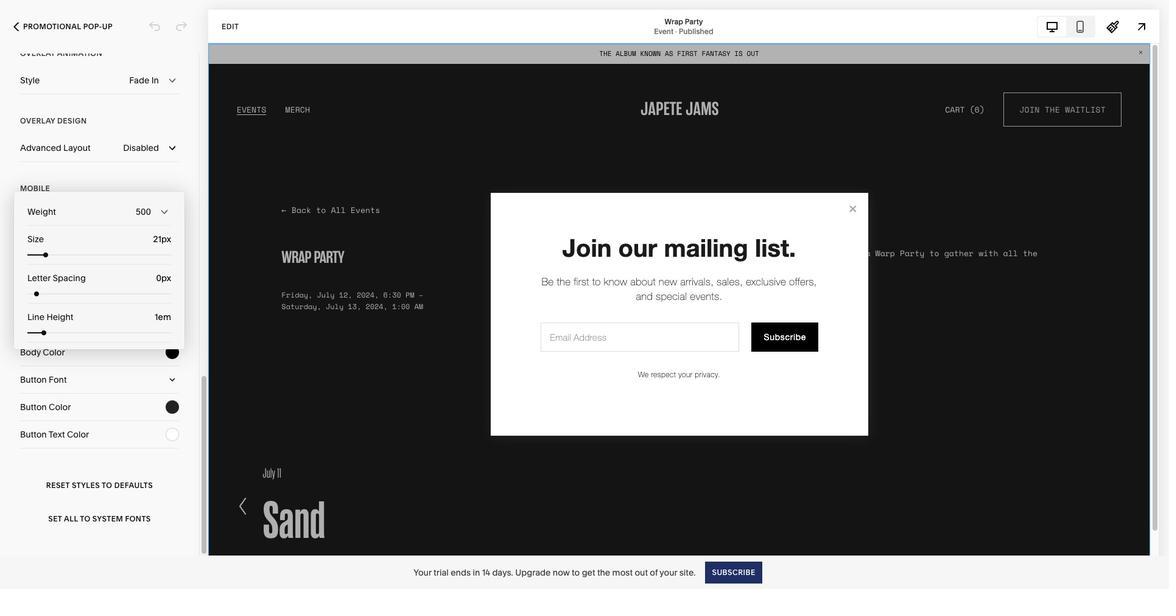 Task type: locate. For each thing, give the bounding box(es) containing it.
color behind text
[[20, 238, 91, 249]]

headline up headline color
[[20, 265, 56, 276]]

color inside "button text color" button
[[67, 430, 89, 441]]

·
[[676, 27, 678, 36]]

0 horizontal spatial text
[[49, 430, 65, 441]]

1 horizontal spatial text
[[74, 238, 91, 249]]

1 vertical spatial body
[[20, 347, 41, 358]]

headline font
[[20, 265, 76, 276]]

the
[[598, 568, 611, 579]]

2 headline from the top
[[20, 292, 56, 303]]

reset
[[46, 481, 70, 490]]

in
[[473, 568, 480, 579]]

None field
[[132, 233, 171, 246], [132, 272, 171, 285], [132, 311, 171, 324], [132, 233, 171, 246], [132, 272, 171, 285], [132, 311, 171, 324]]

0 vertical spatial headline
[[20, 265, 56, 276]]

color for body color
[[43, 347, 65, 358]]

color up button text color
[[49, 402, 71, 413]]

color inside headline color button
[[58, 292, 80, 303]]

color behind text button
[[20, 230, 179, 257]]

event
[[655, 27, 674, 36]]

party
[[685, 17, 703, 26]]

2 horizontal spatial to
[[572, 568, 580, 579]]

headline for headline color
[[20, 292, 56, 303]]

2 body from the top
[[20, 347, 41, 358]]

button inside button
[[20, 375, 47, 386]]

reset styles to defaults button
[[20, 469, 179, 503]]

2 button from the top
[[20, 402, 47, 413]]

overlay down promotional
[[20, 49, 55, 58]]

overlay design
[[20, 116, 87, 126]]

color
[[20, 238, 42, 249], [58, 292, 80, 303], [43, 347, 65, 358], [49, 402, 71, 413], [67, 430, 89, 441]]

1 button from the top
[[20, 375, 47, 386]]

trial
[[434, 568, 449, 579]]

headline inside headline font button
[[20, 265, 56, 276]]

body color button
[[20, 339, 179, 366]]

text down button color
[[49, 430, 65, 441]]

body for body color
[[20, 347, 41, 358]]

font
[[58, 265, 76, 276], [43, 320, 61, 331], [49, 375, 67, 386]]

button text color button
[[20, 422, 179, 448]]

button down button color
[[20, 430, 47, 441]]

body up body color
[[20, 320, 41, 331]]

0 vertical spatial to
[[102, 481, 112, 490]]

0 vertical spatial button
[[20, 375, 47, 386]]

pop-
[[83, 22, 102, 31]]

headline
[[20, 265, 56, 276], [20, 292, 56, 303]]

your trial ends in 14 days. upgrade now to get the most out of your site.
[[414, 568, 696, 579]]

headline color
[[20, 292, 80, 303]]

color for headline color
[[58, 292, 80, 303]]

font inside button
[[49, 375, 67, 386]]

font down behind
[[58, 265, 76, 276]]

color down button color button
[[67, 430, 89, 441]]

overlay
[[20, 49, 55, 58], [20, 116, 55, 126]]

to right styles
[[102, 481, 112, 490]]

wrap party event · published
[[655, 17, 714, 36]]

2 vertical spatial to
[[572, 568, 580, 579]]

1 horizontal spatial to
[[102, 481, 112, 490]]

headline down letter
[[20, 292, 56, 303]]

edit
[[222, 22, 239, 31]]

text right behind
[[74, 238, 91, 249]]

0 vertical spatial body
[[20, 320, 41, 331]]

button for button color
[[20, 402, 47, 413]]

font up button color
[[49, 375, 67, 386]]

line height
[[27, 312, 73, 323]]

to left "get"
[[572, 568, 580, 579]]

font for headline font
[[58, 265, 76, 276]]

tab list
[[1039, 17, 1095, 36]]

0 horizontal spatial to
[[80, 515, 91, 524]]

button font button
[[20, 367, 179, 394]]

all
[[64, 515, 78, 524]]

color inside button color button
[[49, 402, 71, 413]]

button down body color
[[20, 375, 47, 386]]

overlay for overlay design
[[20, 116, 55, 126]]

color down the spacing
[[58, 292, 80, 303]]

line
[[27, 312, 45, 323]]

1 vertical spatial font
[[43, 320, 61, 331]]

1 vertical spatial headline
[[20, 292, 56, 303]]

0 vertical spatial overlay
[[20, 49, 55, 58]]

color up button font
[[43, 347, 65, 358]]

most
[[613, 568, 633, 579]]

edit button
[[214, 15, 247, 38]]

height
[[47, 312, 73, 323]]

body font button
[[20, 312, 179, 339]]

button font
[[20, 375, 67, 386]]

color inside "body color" button
[[43, 347, 65, 358]]

1 body from the top
[[20, 320, 41, 331]]

color left behind
[[20, 238, 42, 249]]

1 headline from the top
[[20, 265, 56, 276]]

None range field
[[27, 253, 171, 258], [27, 292, 171, 297], [27, 331, 171, 336], [27, 253, 171, 258], [27, 292, 171, 297], [27, 331, 171, 336]]

to
[[102, 481, 112, 490], [80, 515, 91, 524], [572, 568, 580, 579]]

to for all
[[80, 515, 91, 524]]

button for button text color
[[20, 430, 47, 441]]

1 vertical spatial to
[[80, 515, 91, 524]]

1 overlay from the top
[[20, 49, 55, 58]]

body font
[[20, 320, 61, 331]]

font down headline color
[[43, 320, 61, 331]]

overlay left design
[[20, 116, 55, 126]]

1 vertical spatial overlay
[[20, 116, 55, 126]]

defaults
[[114, 481, 153, 490]]

2 vertical spatial button
[[20, 430, 47, 441]]

spacing
[[53, 273, 86, 284]]

2 overlay from the top
[[20, 116, 55, 126]]

button
[[20, 375, 47, 386], [20, 402, 47, 413], [20, 430, 47, 441]]

styles
[[72, 481, 100, 490]]

body down body font
[[20, 347, 41, 358]]

text
[[74, 238, 91, 249], [49, 430, 65, 441]]

button down button font
[[20, 402, 47, 413]]

system
[[93, 515, 123, 524]]

headline inside headline color button
[[20, 292, 56, 303]]

font for body font
[[43, 320, 61, 331]]

0 vertical spatial font
[[58, 265, 76, 276]]

body
[[20, 320, 41, 331], [20, 347, 41, 358]]

to right the all
[[80, 515, 91, 524]]

button color button
[[20, 394, 179, 421]]

2 vertical spatial font
[[49, 375, 67, 386]]

reset styles to defaults
[[46, 481, 153, 490]]

button text color
[[20, 430, 89, 441]]

overlay for overlay animation
[[20, 49, 55, 58]]

3 button from the top
[[20, 430, 47, 441]]

published
[[679, 27, 714, 36]]

to for styles
[[102, 481, 112, 490]]

wrap
[[665, 17, 684, 26]]

1 vertical spatial button
[[20, 402, 47, 413]]

your
[[414, 568, 432, 579]]



Task type: describe. For each thing, give the bounding box(es) containing it.
body for body font
[[20, 320, 41, 331]]

design
[[57, 116, 87, 126]]

days.
[[493, 568, 514, 579]]

size
[[27, 234, 44, 245]]

set all to system fonts button
[[20, 503, 179, 536]]

body color
[[20, 347, 65, 358]]

Weight field
[[27, 199, 171, 225]]

out
[[635, 568, 648, 579]]

fonts
[[125, 515, 151, 524]]

your
[[660, 568, 678, 579]]

headline color button
[[20, 285, 179, 311]]

color for button color
[[49, 402, 71, 413]]

button color
[[20, 402, 71, 413]]

up
[[102, 22, 113, 31]]

promotional pop-up
[[23, 22, 113, 31]]

upgrade
[[516, 568, 551, 579]]

overlay animation
[[20, 49, 102, 58]]

weight
[[27, 207, 56, 218]]

button for button font
[[20, 375, 47, 386]]

now
[[553, 568, 570, 579]]

font for button font
[[49, 375, 67, 386]]

ends
[[451, 568, 471, 579]]

headline for headline font
[[20, 265, 56, 276]]

of
[[650, 568, 658, 579]]

color inside color behind text button
[[20, 238, 42, 249]]

headline font button
[[20, 257, 179, 284]]

set
[[48, 515, 62, 524]]

letter spacing
[[27, 273, 86, 284]]

500
[[136, 207, 151, 218]]

1 vertical spatial text
[[49, 430, 65, 441]]

promotional
[[23, 22, 81, 31]]

14
[[482, 568, 491, 579]]

0 vertical spatial text
[[74, 238, 91, 249]]

promotional pop-up button
[[0, 13, 126, 40]]

modal dialog
[[14, 192, 185, 350]]

mobile
[[20, 184, 50, 193]]

set all to system fonts
[[48, 515, 151, 524]]

get
[[582, 568, 596, 579]]

site.
[[680, 568, 696, 579]]

behind
[[44, 238, 73, 249]]

animation
[[57, 49, 102, 58]]

letter
[[27, 273, 51, 284]]



Task type: vqa. For each thing, say whether or not it's contained in the screenshot.
Jonas
no



